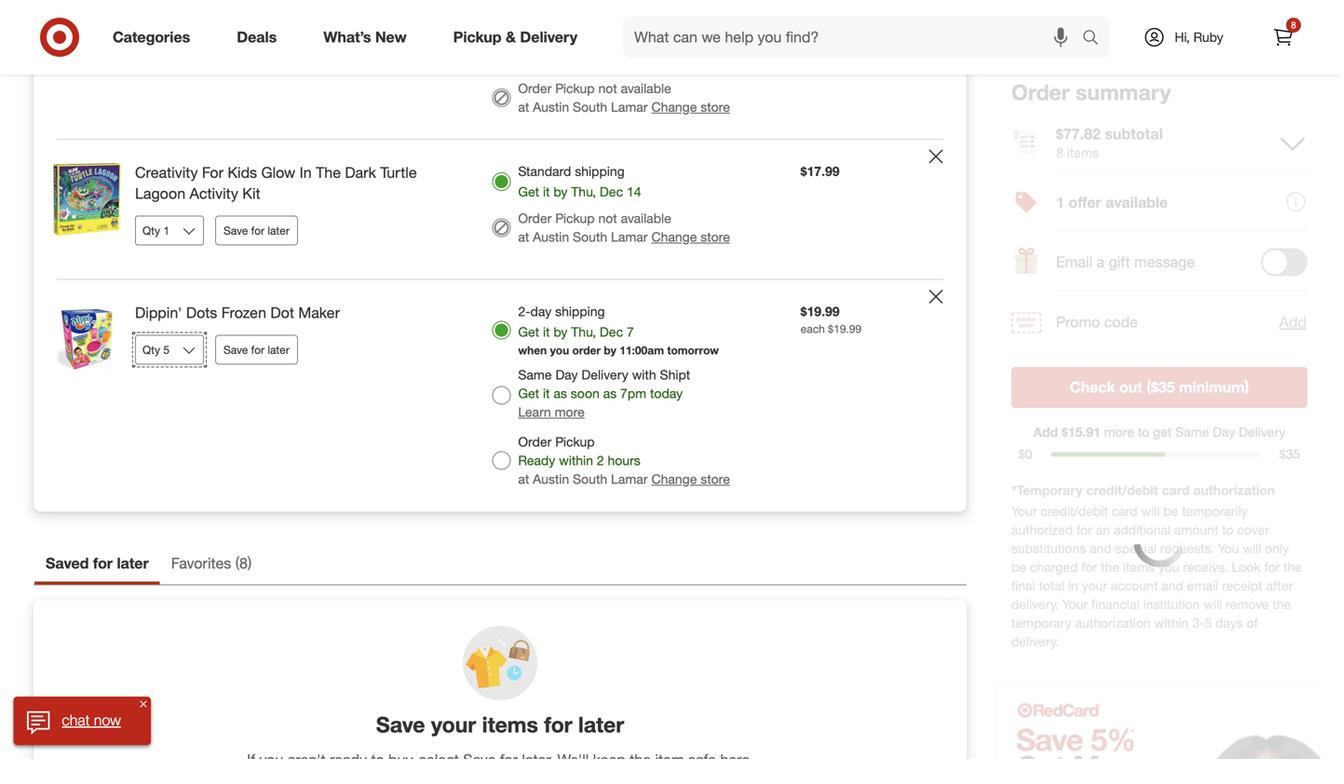 Task type: describe. For each thing, give the bounding box(es) containing it.
35
[[1286, 446, 1301, 462]]

1 vertical spatial more
[[1104, 424, 1134, 440]]

lamar for get it as soon as 7pm today
[[611, 99, 648, 115]]

account
[[1111, 578, 1158, 594]]

2 delivery. from the top
[[1012, 634, 1059, 650]]

shipt for same day delivery with shipt get it as soon as 7pm today learn more
[[660, 367, 690, 383]]

(
[[235, 554, 239, 572]]

What can we help you find? suggestions appear below search field
[[623, 17, 1087, 58]]

the up account
[[1101, 559, 1120, 575]]

pickup & delivery
[[453, 28, 578, 46]]

creativity for kids glow in the dark turtle lagoon activity kit
[[135, 163, 417, 203]]

message
[[1135, 253, 1195, 271]]

)
[[248, 554, 252, 572]]

1 vertical spatial $19.99
[[828, 322, 862, 336]]

what's new
[[323, 28, 407, 46]]

out
[[1120, 378, 1143, 396]]

amount
[[1175, 522, 1219, 538]]

0 vertical spatial $19.99
[[801, 303, 840, 319]]

store for standard shipping get it by thu, dec 14
[[701, 229, 730, 245]]

1 horizontal spatial your
[[1062, 596, 1088, 613]]

final
[[1012, 578, 1035, 594]]

2 vertical spatial same
[[1176, 424, 1209, 440]]

1 horizontal spatial will
[[1204, 596, 1222, 613]]

7pm for same day delivery with shipt get it as soon as 7pm today learn more
[[620, 385, 647, 401]]

not available radio for standard shipping get it by thu, dec 14
[[492, 219, 511, 237]]

creativity
[[135, 163, 198, 181]]

now
[[94, 711, 121, 729]]

0 vertical spatial your
[[1012, 503, 1037, 520]]

minimum)
[[1179, 378, 1249, 396]]

each
[[801, 322, 825, 336]]

as right pickup & delivery "link"
[[603, 31, 617, 48]]

1 vertical spatial credit/debit
[[1041, 503, 1108, 520]]

austin inside the order pickup ready within 2 hours at austin south lamar change store
[[533, 471, 569, 487]]

2-day shipping get it by thu, dec 7 when you order by 11:00am tomorrow
[[518, 303, 719, 357]]

cart item ready to fulfill group containing dippin' dots frozen dot maker
[[34, 280, 966, 511]]

email
[[1187, 578, 1219, 594]]

dippin' dots frozen dot maker link
[[135, 302, 462, 324]]

categories
[[113, 28, 190, 46]]

order pickup not available at austin south lamar change store for 14
[[518, 210, 730, 245]]

1 horizontal spatial and
[[1162, 578, 1184, 594]]

promo code
[[1056, 313, 1138, 331]]

it inside "same day delivery with shipt get it as soon as 7pm today"
[[543, 31, 550, 48]]

new
[[375, 28, 407, 46]]

save for frozen
[[224, 343, 248, 357]]

for down only
[[1264, 559, 1280, 575]]

dippin'
[[135, 304, 182, 322]]

0
[[1025, 446, 1032, 462]]

order down the standard
[[518, 210, 552, 226]]

2 horizontal spatial will
[[1243, 540, 1262, 557]]

at inside the order pickup ready within 2 hours at austin south lamar change store
[[518, 471, 529, 487]]

it inside 2-day shipping get it by thu, dec 7 when you order by 11:00am tomorrow
[[543, 324, 550, 340]]

kit
[[242, 185, 260, 203]]

cart item ready to fulfill group containing creativity for kids glow in the dark turtle lagoon activity kit
[[34, 140, 966, 279]]

you
[[1218, 540, 1239, 557]]

lamar for get it by thu, dec 14
[[611, 229, 648, 245]]

14
[[627, 183, 641, 200]]

saved for later link
[[34, 545, 160, 584]]

$ for 35
[[1280, 446, 1286, 462]]

promo
[[1056, 313, 1100, 331]]

shipt for same day delivery with shipt get it as soon as 7pm today
[[660, 13, 690, 29]]

offer
[[1069, 193, 1102, 211]]

get
[[1153, 424, 1172, 440]]

store for same day delivery with shipt get it as soon as 7pm today
[[701, 99, 730, 115]]

pickup down "same day delivery with shipt get it as soon as 7pm today"
[[555, 80, 595, 96]]

soon for same day delivery with shipt get it as soon as 7pm today
[[571, 31, 600, 48]]

1 offer available
[[1056, 193, 1168, 211]]

2-
[[518, 303, 531, 319]]

email
[[1056, 253, 1093, 271]]

available inside button
[[1106, 193, 1168, 211]]

0 vertical spatial card
[[1162, 482, 1190, 499]]

with for same day delivery with shipt get it as soon as 7pm today
[[632, 13, 656, 29]]

as up learn more button
[[554, 385, 567, 401]]

pickup inside the order pickup ready within 2 hours at austin south lamar change store
[[555, 434, 595, 450]]

0 vertical spatial credit/debit
[[1087, 482, 1158, 499]]

search
[[1074, 30, 1119, 48]]

$19.99 each $19.99
[[801, 303, 862, 336]]

dots
[[186, 304, 217, 322]]

more inside same day delivery with shipt get it as soon as 7pm today learn more
[[555, 404, 585, 420]]

0 horizontal spatial be
[[1012, 559, 1027, 575]]

0 horizontal spatial authorization
[[1075, 615, 1151, 631]]

categories link
[[97, 17, 214, 58]]

with for same day delivery with shipt get it as soon as 7pm today learn more
[[632, 367, 656, 383]]

charged
[[1030, 559, 1078, 575]]

deals link
[[221, 17, 300, 58]]

look
[[1232, 559, 1261, 575]]

glow
[[261, 163, 295, 181]]

south inside the order pickup ready within 2 hours at austin south lamar change store
[[573, 471, 607, 487]]

special
[[1115, 540, 1157, 557]]

deals
[[237, 28, 277, 46]]

austin for thu,
[[533, 229, 569, 245]]

2 vertical spatial save
[[376, 712, 425, 738]]

3 change store button from the top
[[652, 470, 730, 488]]

day for same day delivery with shipt get it as soon as 7pm today
[[556, 13, 578, 29]]

shipping inside standard shipping get it by thu, dec 14
[[575, 163, 625, 179]]

the up after
[[1284, 559, 1302, 575]]

for down kit at the top left of the page
[[251, 224, 265, 238]]

store inside the order pickup ready within 2 hours at austin south lamar change store
[[701, 471, 730, 487]]

get inside 2-day shipping get it by thu, dec 7 when you order by 11:00am tomorrow
[[518, 324, 539, 340]]

chat now dialog
[[13, 697, 151, 745]]

pickup inside pickup & delivery "link"
[[453, 28, 502, 46]]

2 vertical spatial day
[[1213, 424, 1235, 440]]

order summary
[[1012, 79, 1171, 105]]

what's new link
[[308, 17, 430, 58]]

3-
[[1192, 615, 1205, 631]]

check out ($35 minimum) button
[[1012, 367, 1308, 408]]

email a gift message
[[1056, 253, 1195, 271]]

institution
[[1143, 596, 1200, 613]]

available for get it by thu, dec 14
[[621, 210, 671, 226]]

0 horizontal spatial your
[[431, 712, 476, 738]]

by inside standard shipping get it by thu, dec 14
[[554, 183, 568, 200]]

target redcard save 5% get more every day. in store & online. apply now for a credit or debit redcard. *some restrictions apply. image
[[997, 685, 1321, 759]]

lagoon
[[135, 185, 185, 203]]

at for get it as soon as 7pm today
[[518, 99, 529, 115]]

for left an
[[1077, 522, 1092, 538]]

delivery for same day delivery with shipt get it as soon as 7pm today
[[582, 13, 629, 29]]

thu, inside standard shipping get it by thu, dec 14
[[571, 183, 596, 200]]

dec inside standard shipping get it by thu, dec 14
[[600, 183, 623, 200]]

check out ($35 minimum)
[[1070, 378, 1249, 396]]

remove
[[1226, 596, 1269, 613]]

1 vertical spatial by
[[554, 324, 568, 340]]

$ for 0
[[1019, 446, 1025, 462]]

gift
[[1109, 253, 1130, 271]]

dot
[[271, 304, 294, 322]]

pickup & delivery link
[[437, 17, 601, 58]]

end of progress bar: $35 element
[[1274, 445, 1306, 464]]

add for add
[[1280, 313, 1307, 331]]

when
[[518, 343, 547, 357]]

1 offer available button
[[1012, 173, 1308, 233]]

hi, ruby
[[1175, 29, 1224, 45]]

days
[[1216, 615, 1243, 631]]

saved for later
[[46, 554, 149, 572]]

receive.
[[1183, 559, 1228, 575]]

dec inside 2-day shipping get it by thu, dec 7 when you order by 11:00am tomorrow
[[600, 324, 623, 340]]

change store button for standard shipping get it by thu, dec 14
[[652, 228, 730, 246]]

1 horizontal spatial be
[[1164, 503, 1179, 520]]

creativity for kids glow in the dark turtle lagoon activity kit link
[[135, 162, 462, 204]]

south for it
[[573, 99, 607, 115]]

save for later for kids
[[224, 224, 290, 238]]

requests.
[[1161, 540, 1214, 557]]

2
[[597, 452, 604, 468]]

0 vertical spatial 8
[[1291, 19, 1296, 31]]

item removed from cart.
[[519, 660, 660, 677]]

later right saved
[[117, 554, 149, 572]]

starting of progress bar: $0 element
[[1013, 445, 1038, 464]]

save for later button for frozen
[[215, 335, 298, 365]]



Task type: vqa. For each thing, say whether or not it's contained in the screenshot.
the leftmost more
yes



Task type: locate. For each thing, give the bounding box(es) containing it.
8 link
[[1263, 17, 1304, 58]]

0 vertical spatial authorization
[[1194, 482, 1275, 499]]

2 order pickup not available at austin south lamar change store from the top
[[518, 210, 730, 245]]

with inside "same day delivery with shipt get it as soon as 7pm today"
[[632, 13, 656, 29]]

in
[[300, 163, 312, 181]]

1 horizontal spatial card
[[1162, 482, 1190, 499]]

austin down ready
[[533, 471, 569, 487]]

temporary
[[1012, 615, 1072, 631]]

item
[[519, 660, 545, 677]]

1 vertical spatial not
[[598, 210, 617, 226]]

0 vertical spatial dec
[[600, 183, 623, 200]]

add inside button
[[1280, 313, 1307, 331]]

4 it from the top
[[543, 385, 550, 401]]

hours
[[608, 452, 641, 468]]

2 change store button from the top
[[652, 228, 730, 246]]

0 horizontal spatial and
[[1090, 540, 1112, 557]]

1 vertical spatial and
[[1162, 578, 1184, 594]]

today inside "same day delivery with shipt get it as soon as 7pm today"
[[650, 31, 683, 48]]

not
[[598, 80, 617, 96], [598, 210, 617, 226]]

not down "same day delivery with shipt get it as soon as 7pm today"
[[598, 80, 617, 96]]

1 horizontal spatial more
[[1104, 424, 1134, 440]]

1 vertical spatial austin
[[533, 229, 569, 245]]

1 horizontal spatial 8
[[1291, 19, 1296, 31]]

from
[[603, 660, 630, 677]]

your
[[1012, 503, 1037, 520], [1062, 596, 1088, 613]]

later down dot
[[268, 343, 290, 357]]

pickup down learn more button
[[555, 434, 595, 450]]

1 horizontal spatial items
[[1123, 559, 1155, 575]]

get inside "same day delivery with shipt get it as soon as 7pm today"
[[518, 31, 539, 48]]

save for later down kit at the top left of the page
[[224, 224, 290, 238]]

delivery inside pickup & delivery "link"
[[520, 28, 578, 46]]

1 vertical spatial order pickup not available at austin south lamar change store
[[518, 210, 730, 245]]

1 not available radio from the top
[[492, 88, 511, 107]]

2 at from the top
[[518, 229, 529, 245]]

soon inside same day delivery with shipt get it as soon as 7pm today learn more
[[571, 385, 600, 401]]

dark
[[345, 163, 376, 181]]

1 vertical spatial you
[[1159, 559, 1180, 575]]

as down 2-day shipping get it by thu, dec 7 when you order by 11:00am tomorrow
[[603, 385, 617, 401]]

within inside *temporary credit/debit card authorization your credit/debit card will be temporarily authorized for an additional amount to cover substitutions and special requests. you will only be charged for the items you receive. look for the final total in your account and email receipt after delivery. your financial institution will remove the temporary authorization within 3-5 days of delivery.
[[1155, 615, 1189, 631]]

shipping right the standard
[[575, 163, 625, 179]]

0 vertical spatial to
[[1138, 424, 1150, 440]]

shipping right day
[[555, 303, 605, 319]]

as
[[554, 31, 567, 48], [603, 31, 617, 48], [554, 385, 567, 401], [603, 385, 617, 401]]

2 get from the top
[[518, 183, 539, 200]]

delivery inside same day delivery with shipt get it as soon as 7pm today learn more
[[582, 367, 629, 383]]

2 cart item ready to fulfill group from the top
[[34, 140, 966, 279]]

additional
[[1114, 522, 1171, 538]]

tomorrow
[[667, 343, 719, 357]]

today for same day delivery with shipt get it as soon as 7pm today learn more
[[650, 385, 683, 401]]

after
[[1266, 578, 1293, 594]]

south down 2
[[573, 471, 607, 487]]

you inside *temporary credit/debit card authorization your credit/debit card will be temporarily authorized for an additional amount to cover substitutions and special requests. you will only be charged for the items you receive. look for the final total in your account and email receipt after delivery. your financial institution will remove the temporary authorization within 3-5 days of delivery.
[[1159, 559, 1180, 575]]

cart.
[[633, 660, 660, 677]]

0 vertical spatial shipt
[[660, 13, 690, 29]]

delivery for pickup & delivery
[[520, 28, 578, 46]]

1 vertical spatial 8
[[239, 554, 248, 572]]

order inside the order pickup ready within 2 hours at austin south lamar change store
[[518, 434, 552, 450]]

2 vertical spatial by
[[604, 343, 617, 357]]

south for dec
[[573, 229, 607, 245]]

not available radio
[[492, 88, 511, 107], [492, 219, 511, 237]]

will up 5
[[1204, 596, 1222, 613]]

be up "final"
[[1012, 559, 1027, 575]]

None radio
[[492, 32, 511, 51], [492, 321, 511, 339], [492, 32, 511, 51], [492, 321, 511, 339]]

add
[[1280, 313, 1307, 331], [1033, 424, 1058, 440]]

2 soon from the top
[[571, 385, 600, 401]]

removed
[[548, 660, 599, 677]]

later down creativity for kids glow in the dark turtle lagoon activity kit on the top left of page
[[268, 224, 290, 238]]

3 cart item ready to fulfill group from the top
[[34, 280, 966, 511]]

in
[[1068, 578, 1078, 594]]

will up the additional
[[1141, 503, 1160, 520]]

1 vertical spatial delivery.
[[1012, 634, 1059, 650]]

day
[[556, 13, 578, 29], [556, 367, 578, 383], [1213, 424, 1235, 440]]

1 cart item ready to fulfill group from the top
[[34, 0, 966, 139]]

3 change from the top
[[652, 471, 697, 487]]

dippin&#39; dots frozen dot maker image
[[49, 302, 124, 377]]

code
[[1104, 313, 1138, 331]]

3 it from the top
[[543, 324, 550, 340]]

cart item ready to fulfill group containing same day delivery with shipt
[[34, 0, 966, 139]]

delivery up $ 35
[[1239, 424, 1286, 440]]

1 vertical spatial at
[[518, 229, 529, 245]]

0 vertical spatial will
[[1141, 503, 1160, 520]]

1 vertical spatial will
[[1243, 540, 1262, 557]]

save
[[224, 224, 248, 238], [224, 343, 248, 357], [376, 712, 425, 738]]

1 soon from the top
[[571, 31, 600, 48]]

day for same day delivery with shipt get it as soon as 7pm today learn more
[[556, 367, 578, 383]]

day down order
[[556, 367, 578, 383]]

items down item
[[482, 712, 538, 738]]

creativity for kids glow in the dark turtle lagoon activity kit image
[[49, 162, 124, 236]]

lamar down "same day delivery with shipt get it as soon as 7pm today"
[[611, 99, 648, 115]]

2 vertical spatial will
[[1204, 596, 1222, 613]]

3 get from the top
[[518, 324, 539, 340]]

it down day
[[543, 324, 550, 340]]

activity
[[190, 185, 238, 203]]

only
[[1265, 540, 1289, 557]]

None radio
[[492, 173, 511, 191], [492, 386, 511, 405], [492, 173, 511, 191], [492, 386, 511, 405]]

it down the standard
[[543, 183, 550, 200]]

to
[[1138, 424, 1150, 440], [1222, 522, 1234, 538]]

1 delivery. from the top
[[1012, 596, 1059, 613]]

$19.99
[[801, 303, 840, 319], [828, 322, 862, 336]]

7
[[627, 324, 634, 340]]

a
[[1097, 253, 1105, 271]]

2 austin from the top
[[533, 229, 569, 245]]

2 vertical spatial austin
[[533, 471, 569, 487]]

0 vertical spatial be
[[1164, 503, 1179, 520]]

delivery. up temporary
[[1012, 596, 1059, 613]]

get right the &
[[518, 31, 539, 48]]

1 vertical spatial save for later button
[[215, 335, 298, 365]]

chat now
[[62, 711, 121, 729]]

8 right favorites
[[239, 554, 248, 572]]

$ 35
[[1280, 446, 1301, 462]]

authorization up temporarily
[[1194, 482, 1275, 499]]

save for later button down the frozen
[[215, 335, 298, 365]]

day right the &
[[556, 13, 578, 29]]

1 vertical spatial south
[[573, 229, 607, 245]]

for right saved
[[93, 554, 113, 572]]

1 vertical spatial save for later
[[224, 343, 290, 357]]

same inside "same day delivery with shipt get it as soon as 7pm today"
[[518, 13, 552, 29]]

get inside same day delivery with shipt get it as soon as 7pm today learn more
[[518, 385, 539, 401]]

add for add $15.91 more to get same day delivery
[[1033, 424, 1058, 440]]

0 horizontal spatial to
[[1138, 424, 1150, 440]]

soon for same day delivery with shipt get it as soon as 7pm today learn more
[[571, 385, 600, 401]]

lamar down 14
[[611, 229, 648, 245]]

1 horizontal spatial $
[[1280, 446, 1286, 462]]

8
[[1291, 19, 1296, 31], [239, 554, 248, 572]]

lamar inside the order pickup ready within 2 hours at austin south lamar change store
[[611, 471, 648, 487]]

chat
[[62, 711, 90, 729]]

0 horizontal spatial within
[[559, 452, 593, 468]]

1 horizontal spatial to
[[1222, 522, 1234, 538]]

0 vertical spatial add
[[1280, 313, 1307, 331]]

2 save for later from the top
[[224, 343, 290, 357]]

0 vertical spatial day
[[556, 13, 578, 29]]

order down pickup & delivery "link"
[[518, 80, 552, 96]]

your up authorized
[[1012, 503, 1037, 520]]

be up amount
[[1164, 503, 1179, 520]]

dec left 14
[[600, 183, 623, 200]]

available down 14
[[621, 210, 671, 226]]

1 vertical spatial within
[[1155, 615, 1189, 631]]

within down institution
[[1155, 615, 1189, 631]]

to inside *temporary credit/debit card authorization your credit/debit card will be temporarily authorized for an additional amount to cover substitutions and special requests. you will only be charged for the items you receive. look for the final total in your account and email receipt after delivery. your financial institution will remove the temporary authorization within 3-5 days of delivery.
[[1222, 522, 1234, 538]]

standard shipping get it by thu, dec 14
[[518, 163, 641, 200]]

within inside the order pickup ready within 2 hours at austin south lamar change store
[[559, 452, 593, 468]]

austin for get
[[533, 99, 569, 115]]

2 save for later button from the top
[[215, 335, 298, 365]]

1 order pickup not available at austin south lamar change store from the top
[[518, 80, 730, 115]]

1 at from the top
[[518, 99, 529, 115]]

financial
[[1092, 596, 1140, 613]]

add $15.91 more to get same day delivery
[[1033, 424, 1286, 440]]

thu, up order
[[571, 324, 596, 340]]

0 vertical spatial your
[[1082, 578, 1107, 594]]

$17.99
[[801, 163, 840, 179]]

($35
[[1147, 378, 1175, 396]]

at up the standard
[[518, 99, 529, 115]]

it up learn more button
[[543, 385, 550, 401]]

1 vertical spatial store
[[701, 229, 730, 245]]

save for later button for kids
[[215, 216, 298, 245]]

1 horizontal spatial within
[[1155, 615, 1189, 631]]

authorization down financial
[[1075, 615, 1151, 631]]

same day delivery with shipt get it as soon as 7pm today learn more
[[518, 367, 690, 420]]

0 vertical spatial lamar
[[611, 99, 648, 115]]

change inside the order pickup ready within 2 hours at austin south lamar change store
[[652, 471, 697, 487]]

1 vertical spatial card
[[1112, 503, 1138, 520]]

$ 0
[[1019, 446, 1032, 462]]

ruby
[[1194, 29, 1224, 45]]

shipt inside "same day delivery with shipt get it as soon as 7pm today"
[[660, 13, 690, 29]]

the
[[1101, 559, 1120, 575], [1284, 559, 1302, 575], [1273, 596, 1291, 613]]

1 save for later from the top
[[224, 224, 290, 238]]

of
[[1247, 615, 1258, 631]]

available down "same day delivery with shipt get it as soon as 7pm today"
[[621, 80, 671, 96]]

ready
[[518, 452, 555, 468]]

3 austin from the top
[[533, 471, 569, 487]]

7pm inside "same day delivery with shipt get it as soon as 7pm today"
[[620, 31, 647, 48]]

austin
[[533, 99, 569, 115], [533, 229, 569, 245], [533, 471, 569, 487]]

save for later for frozen
[[224, 343, 290, 357]]

0 horizontal spatial add
[[1033, 424, 1058, 440]]

0 vertical spatial and
[[1090, 540, 1112, 557]]

0 vertical spatial soon
[[571, 31, 600, 48]]

3 at from the top
[[518, 471, 529, 487]]

2 dec from the top
[[600, 324, 623, 340]]

1 vertical spatial cart item ready to fulfill group
[[34, 140, 966, 279]]

delivery down order
[[582, 367, 629, 383]]

1 vertical spatial your
[[1062, 596, 1088, 613]]

more right the $15.91
[[1104, 424, 1134, 440]]

the down after
[[1273, 596, 1291, 613]]

to left get on the right of the page
[[1138, 424, 1150, 440]]

Store pickup radio
[[492, 451, 511, 470]]

with inside same day delivery with shipt get it as soon as 7pm today learn more
[[632, 367, 656, 383]]

save for kids
[[224, 224, 248, 238]]

$19.99 right "each"
[[828, 322, 862, 336]]

1 with from the top
[[632, 13, 656, 29]]

same day delivery with shipt get it as soon as 7pm today
[[518, 13, 690, 48]]

you
[[550, 343, 569, 357], [1159, 559, 1180, 575]]

8 right the ruby
[[1291, 19, 1296, 31]]

0 horizontal spatial will
[[1141, 503, 1160, 520]]

7pm
[[620, 31, 647, 48], [620, 385, 647, 401]]

1 lamar from the top
[[611, 99, 648, 115]]

card up temporarily
[[1162, 482, 1190, 499]]

2 south from the top
[[573, 229, 607, 245]]

not for 14
[[598, 210, 617, 226]]

add button
[[1279, 310, 1308, 334]]

2 lamar from the top
[[611, 229, 648, 245]]

day inside "same day delivery with shipt get it as soon as 7pm today"
[[556, 13, 578, 29]]

7pm for same day delivery with shipt get it as soon as 7pm today
[[620, 31, 647, 48]]

1 vertical spatial your
[[431, 712, 476, 738]]

0 horizontal spatial card
[[1112, 503, 1138, 520]]

south down standard shipping get it by thu, dec 14
[[573, 229, 607, 245]]

shipping
[[575, 163, 625, 179], [555, 303, 605, 319]]

1 vertical spatial save
[[224, 343, 248, 357]]

for
[[251, 224, 265, 238], [251, 343, 265, 357], [1077, 522, 1092, 538], [93, 554, 113, 572], [1082, 559, 1097, 575], [1264, 559, 1280, 575], [544, 712, 572, 738]]

1 change store button from the top
[[652, 98, 730, 116]]

0 horizontal spatial you
[[550, 343, 569, 357]]

order pickup not available at austin south lamar change store down "same day delivery with shipt get it as soon as 7pm today"
[[518, 80, 730, 115]]

3 south from the top
[[573, 471, 607, 487]]

will down cover
[[1243, 540, 1262, 557]]

*temporary
[[1012, 482, 1083, 499]]

for
[[202, 163, 223, 181]]

$19.99 up "each"
[[801, 303, 840, 319]]

0 vertical spatial you
[[550, 343, 569, 357]]

day
[[531, 303, 552, 319]]

$ inside starting of progress bar: $0 element
[[1019, 446, 1025, 462]]

0 vertical spatial order pickup not available at austin south lamar change store
[[518, 80, 730, 115]]

1 vertical spatial to
[[1222, 522, 1234, 538]]

today for same day delivery with shipt get it as soon as 7pm today
[[650, 31, 683, 48]]

0 vertical spatial save for later
[[224, 224, 290, 238]]

delivery inside "same day delivery with shipt get it as soon as 7pm today"
[[582, 13, 629, 29]]

1 vertical spatial change store button
[[652, 228, 730, 246]]

dec left 7 on the top of page
[[600, 324, 623, 340]]

pickup left the &
[[453, 28, 502, 46]]

2 $ from the left
[[1280, 446, 1286, 462]]

at down the standard
[[518, 229, 529, 245]]

0 horizontal spatial more
[[555, 404, 585, 420]]

not for as
[[598, 80, 617, 96]]

get down the standard
[[518, 183, 539, 200]]

soon up learn more button
[[571, 385, 600, 401]]

0 vertical spatial with
[[632, 13, 656, 29]]

for down removed
[[544, 712, 572, 738]]

0 vertical spatial more
[[555, 404, 585, 420]]

1 vertical spatial dec
[[600, 324, 623, 340]]

delivery for same day delivery with shipt get it as soon as 7pm today learn more
[[582, 367, 629, 383]]

1 not from the top
[[598, 80, 617, 96]]

order pickup not available at austin south lamar change store down 14
[[518, 210, 730, 245]]

2 change from the top
[[652, 229, 697, 245]]

cart item ready to fulfill group
[[34, 0, 966, 139], [34, 140, 966, 279], [34, 280, 966, 511]]

at down ready
[[518, 471, 529, 487]]

today inside same day delivery with shipt get it as soon as 7pm today learn more
[[650, 385, 683, 401]]

1 vertical spatial be
[[1012, 559, 1027, 575]]

austin up the standard
[[533, 99, 569, 115]]

thu, inside 2-day shipping get it by thu, dec 7 when you order by 11:00am tomorrow
[[571, 324, 596, 340]]

2 vertical spatial lamar
[[611, 471, 648, 487]]

not available radio for same day delivery with shipt get it as soon as 7pm today
[[492, 88, 511, 107]]

2 vertical spatial change store button
[[652, 470, 730, 488]]

1 vertical spatial 7pm
[[620, 385, 647, 401]]

change for get it as soon as 7pm today
[[652, 99, 697, 115]]

you left order
[[550, 343, 569, 357]]

for right 'charged'
[[1082, 559, 1097, 575]]

pickup down standard shipping get it by thu, dec 14
[[555, 210, 595, 226]]

later
[[268, 224, 290, 238], [268, 343, 290, 357], [117, 554, 149, 572], [578, 712, 624, 738]]

2 store from the top
[[701, 229, 730, 245]]

today
[[650, 31, 683, 48], [650, 385, 683, 401]]

items down special
[[1123, 559, 1155, 575]]

more right learn
[[555, 404, 585, 420]]

save for later button down kit at the top left of the page
[[215, 216, 298, 245]]

day down minimum)
[[1213, 424, 1235, 440]]

it right the &
[[543, 31, 550, 48]]

within
[[559, 452, 593, 468], [1155, 615, 1189, 631]]

and down an
[[1090, 540, 1112, 557]]

turtle
[[380, 163, 417, 181]]

1 vertical spatial not available radio
[[492, 219, 511, 237]]

change store button for same day delivery with shipt get it as soon as 7pm today
[[652, 98, 730, 116]]

4 get from the top
[[518, 385, 539, 401]]

will
[[1141, 503, 1160, 520], [1243, 540, 1262, 557], [1204, 596, 1222, 613]]

dippin' dots frozen dot maker
[[135, 304, 340, 322]]

2 vertical spatial south
[[573, 471, 607, 487]]

order pickup not available at austin south lamar change store for as
[[518, 80, 730, 115]]

delivery right pickup & delivery in the top left of the page
[[582, 13, 629, 29]]

0 vertical spatial same
[[518, 13, 552, 29]]

5
[[1205, 615, 1212, 631]]

soon right the &
[[571, 31, 600, 48]]

same for same day delivery with shipt get it as soon as 7pm today learn more
[[518, 367, 552, 383]]

11:00am
[[620, 343, 664, 357]]

chat now button
[[13, 697, 151, 745]]

and up institution
[[1162, 578, 1184, 594]]

1 7pm from the top
[[620, 31, 647, 48]]

temporarily
[[1182, 503, 1248, 520]]

1 vertical spatial thu,
[[571, 324, 596, 340]]

soon inside "same day delivery with shipt get it as soon as 7pm today"
[[571, 31, 600, 48]]

1 get from the top
[[518, 31, 539, 48]]

$15.91
[[1062, 424, 1101, 440]]

7pm inside same day delivery with shipt get it as soon as 7pm today learn more
[[620, 385, 647, 401]]

1 save for later button from the top
[[215, 216, 298, 245]]

0 horizontal spatial items
[[482, 712, 538, 738]]

it inside standard shipping get it by thu, dec 14
[[543, 183, 550, 200]]

order pickup not available at austin south lamar change store
[[518, 80, 730, 115], [518, 210, 730, 245]]

your inside *temporary credit/debit card authorization your credit/debit card will be temporarily authorized for an additional amount to cover substitutions and special requests. you will only be charged for the items you receive. look for the final total in your account and email receipt after delivery. your financial institution will remove the temporary authorization within 3-5 days of delivery.
[[1082, 578, 1107, 594]]

0 vertical spatial at
[[518, 99, 529, 115]]

you inside 2-day shipping get it by thu, dec 7 when you order by 11:00am tomorrow
[[550, 343, 569, 357]]

to up you on the right bottom of the page
[[1222, 522, 1234, 538]]

items inside *temporary credit/debit card authorization your credit/debit card will be temporarily authorized for an additional amount to cover substitutions and special requests. you will only be charged for the items you receive. look for the final total in your account and email receipt after delivery. your financial institution will remove the temporary authorization within 3-5 days of delivery.
[[1123, 559, 1155, 575]]

2 today from the top
[[650, 385, 683, 401]]

2 7pm from the top
[[620, 385, 647, 401]]

2 shipt from the top
[[660, 367, 690, 383]]

3 store from the top
[[701, 471, 730, 487]]

0 vertical spatial delivery.
[[1012, 596, 1059, 613]]

save for later
[[224, 224, 290, 238], [224, 343, 290, 357]]

0 vertical spatial save for later button
[[215, 216, 298, 245]]

1 $ from the left
[[1019, 446, 1025, 462]]

delivery. down temporary
[[1012, 634, 1059, 650]]

the
[[316, 163, 341, 181]]

✕
[[140, 698, 147, 710]]

1 south from the top
[[573, 99, 607, 115]]

available for get it as soon as 7pm today
[[621, 80, 671, 96]]

1 today from the top
[[650, 31, 683, 48]]

1 change from the top
[[652, 99, 697, 115]]

0 vertical spatial south
[[573, 99, 607, 115]]

&
[[506, 28, 516, 46]]

0 horizontal spatial 8
[[239, 554, 248, 572]]

1 shipt from the top
[[660, 13, 690, 29]]

2 thu, from the top
[[571, 324, 596, 340]]

1
[[1056, 193, 1065, 211]]

1 austin from the top
[[533, 99, 569, 115]]

1 vertical spatial lamar
[[611, 229, 648, 245]]

1 vertical spatial same
[[518, 367, 552, 383]]

same right the &
[[518, 13, 552, 29]]

get inside standard shipping get it by thu, dec 14
[[518, 183, 539, 200]]

south up standard shipping get it by thu, dec 14
[[573, 99, 607, 115]]

receipt
[[1222, 578, 1263, 594]]

1 thu, from the top
[[571, 183, 596, 200]]

2 not available radio from the top
[[492, 219, 511, 237]]

learn
[[518, 404, 551, 420]]

thu, down the standard
[[571, 183, 596, 200]]

store
[[701, 99, 730, 115], [701, 229, 730, 245], [701, 471, 730, 487]]

later down item removed from cart.
[[578, 712, 624, 738]]

1 vertical spatial change
[[652, 229, 697, 245]]

0 vertical spatial store
[[701, 99, 730, 115]]

same for same day delivery with shipt get it as soon as 7pm today
[[518, 13, 552, 29]]

it inside same day delivery with shipt get it as soon as 7pm today learn more
[[543, 385, 550, 401]]

0 vertical spatial 7pm
[[620, 31, 647, 48]]

2 not from the top
[[598, 210, 617, 226]]

order
[[572, 343, 601, 357]]

2 vertical spatial change
[[652, 471, 697, 487]]

shipping inside 2-day shipping get it by thu, dec 7 when you order by 11:00am tomorrow
[[555, 303, 605, 319]]

1 vertical spatial shipt
[[660, 367, 690, 383]]

at for get it by thu, dec 14
[[518, 229, 529, 245]]

1 store from the top
[[701, 99, 730, 115]]

1 vertical spatial add
[[1033, 424, 1058, 440]]

save for later button
[[215, 216, 298, 245], [215, 335, 298, 365]]

lamar down hours
[[611, 471, 648, 487]]

an
[[1096, 522, 1110, 538]]

save for later down the frozen
[[224, 343, 290, 357]]

get
[[518, 31, 539, 48], [518, 183, 539, 200], [518, 324, 539, 340], [518, 385, 539, 401]]

save your items for later
[[376, 712, 624, 738]]

for down the frozen
[[251, 343, 265, 357]]

0 vertical spatial cart item ready to fulfill group
[[34, 0, 966, 139]]

order left summary
[[1012, 79, 1070, 105]]

0 vertical spatial not
[[598, 80, 617, 96]]

delivery right the &
[[520, 28, 578, 46]]

day inside same day delivery with shipt get it as soon as 7pm today learn more
[[556, 367, 578, 383]]

same inside same day delivery with shipt get it as soon as 7pm today learn more
[[518, 367, 552, 383]]

available right offer
[[1106, 193, 1168, 211]]

as right the &
[[554, 31, 567, 48]]

your
[[1082, 578, 1107, 594], [431, 712, 476, 738]]

same right get on the right of the page
[[1176, 424, 1209, 440]]

1 vertical spatial with
[[632, 367, 656, 383]]

1 dec from the top
[[600, 183, 623, 200]]

austin down standard shipping get it by thu, dec 14
[[533, 229, 569, 245]]

3 lamar from the top
[[611, 471, 648, 487]]

order up ready
[[518, 434, 552, 450]]

change for get it by thu, dec 14
[[652, 229, 697, 245]]

2 it from the top
[[543, 183, 550, 200]]

more
[[555, 404, 585, 420], [1104, 424, 1134, 440]]

same down when
[[518, 367, 552, 383]]

$ inside the end of progress bar: $35 element
[[1280, 446, 1286, 462]]

1 it from the top
[[543, 31, 550, 48]]

favorites ( 8 )
[[171, 554, 252, 572]]

0 vertical spatial within
[[559, 452, 593, 468]]

1 vertical spatial authorization
[[1075, 615, 1151, 631]]

your down in
[[1062, 596, 1088, 613]]

get up learn
[[518, 385, 539, 401]]

total
[[1039, 578, 1065, 594]]

you down requests.
[[1159, 559, 1180, 575]]

1 vertical spatial day
[[556, 367, 578, 383]]

shipt inside same day delivery with shipt get it as soon as 7pm today learn more
[[660, 367, 690, 383]]

check
[[1070, 378, 1115, 396]]

card up the additional
[[1112, 503, 1138, 520]]

0 vertical spatial by
[[554, 183, 568, 200]]

✕ button
[[136, 697, 151, 712]]

2 with from the top
[[632, 367, 656, 383]]

0 vertical spatial austin
[[533, 99, 569, 115]]

within left 2
[[559, 452, 593, 468]]



